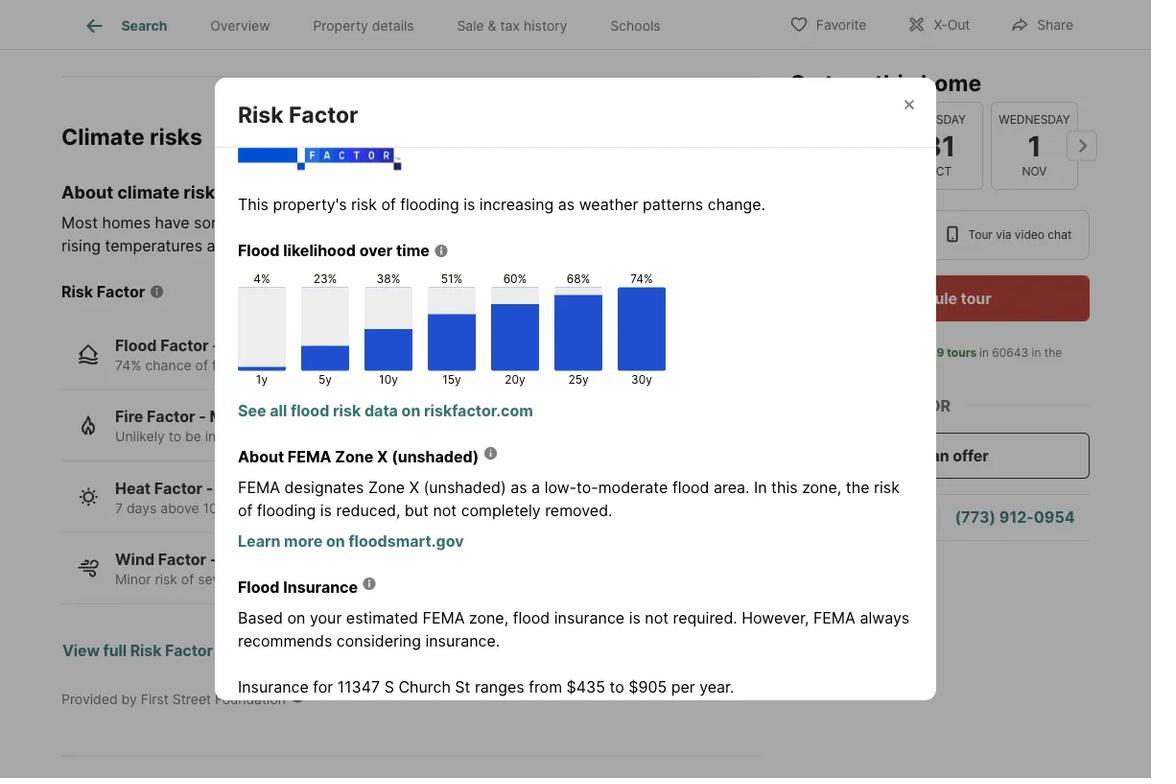 Task type: describe. For each thing, give the bounding box(es) containing it.
15
[[358, 500, 373, 516]]

by inside "most homes have some risk of natural disasters, and may be impacted by climate change due to rising temperatures and sea levels."
[[577, 213, 594, 232]]

in down minimal
[[205, 429, 216, 445]]

60%
[[503, 272, 527, 286]]

flooding inside fema designates zone x (unshaded) as a low-to-moderate flood area. in this zone, the risk of flooding is reduced, but not completely removed.
[[257, 501, 316, 520]]

a inside fema designates zone x (unshaded) as a low-to-moderate flood area. in this zone, the risk of flooding is reduced, but not completely removed.
[[532, 478, 540, 497]]

weather
[[579, 195, 638, 214]]

share
[[1037, 17, 1074, 33]]

- for major
[[212, 336, 220, 355]]

in
[[754, 478, 767, 497]]

101°
[[203, 500, 230, 516]]

all
[[270, 402, 287, 420]]

go tour this home
[[790, 69, 982, 96]]

view
[[62, 641, 100, 660]]

tour via video chat option
[[929, 210, 1090, 260]]

risk inside dialog
[[238, 101, 284, 128]]

fema inside fema designates zone x (unshaded) as a low-to-moderate flood area. in this zone, the risk of flooding is reduced, but not completely removed.
[[238, 478, 280, 497]]

tour via video chat list box
[[790, 210, 1090, 260]]

tax
[[500, 18, 520, 34]]

years inside the fire factor - minimal unlikely to be in a wildfire in next 30 years
[[348, 429, 383, 445]]

x-
[[934, 17, 948, 33]]

minimal
[[210, 407, 269, 426]]

1 vertical spatial risks
[[184, 182, 225, 203]]

in the last 30 days
[[834, 346, 1066, 377]]

(unshaded) for designates
[[424, 478, 506, 497]]

view full risk factor report
[[62, 641, 263, 660]]

30y
[[631, 372, 652, 386]]

wind
[[115, 550, 155, 569]]

above
[[161, 500, 199, 516]]

about for about fema zone x (unshaded)
[[238, 448, 284, 466]]

is inside fema designates zone x (unshaded) as a low-to-moderate flood area. in this zone, the risk of flooding is reduced, but not completely removed.
[[320, 501, 332, 520]]

in down all at bottom
[[281, 429, 292, 445]]

recommends
[[238, 632, 332, 651]]

increasing
[[480, 195, 554, 214]]

flood inside based on your estimated fema zone, flood insurance is not required. however, fema always recommends considering insurance.
[[513, 609, 550, 628]]

not inside based on your estimated fema zone, flood insurance is not required. however, fema always recommends considering insurance.
[[645, 609, 669, 628]]

climate
[[61, 123, 145, 150]]

30 button
[[801, 100, 888, 191]]

wind factor - minor minor risk of severe winds over next 30 years
[[115, 550, 403, 588]]

start an offer button
[[790, 433, 1090, 479]]

heat factor - moderate 7 days above 101° expected this year, 15 days in 30 years
[[115, 479, 480, 516]]

factor down flood factor
[[289, 101, 358, 128]]

days inside in the last 30 days
[[874, 363, 900, 377]]

data
[[365, 402, 398, 420]]

area.
[[714, 478, 750, 497]]

(unshaded) for fema
[[392, 448, 479, 466]]

1 horizontal spatial minor
[[221, 550, 264, 569]]

next image
[[1067, 130, 1098, 161]]

based
[[238, 609, 283, 628]]

year.
[[700, 678, 734, 697]]

full
[[103, 641, 127, 660]]

offer
[[953, 446, 989, 465]]

fema left always
[[813, 609, 856, 628]]

flooding inside flood factor - major 74% chance of flooding in next 30 years
[[212, 357, 264, 373]]

as inside fema designates zone x (unshaded) as a low-to-moderate flood area. in this zone, the risk of flooding is reduced, but not completely removed.
[[511, 478, 527, 497]]

30 inside in the last 30 days
[[856, 363, 871, 377]]

unlikely
[[115, 429, 165, 445]]

0 horizontal spatial risk
[[61, 282, 93, 301]]

flood for flood factor - major 74% chance of flooding in next 30 years
[[115, 336, 157, 355]]

x-out
[[934, 17, 970, 33]]

23%
[[313, 272, 337, 286]]

- for minor
[[210, 550, 217, 569]]

st
[[455, 678, 470, 697]]

may
[[447, 213, 478, 232]]

74% inside flood factor - major 74% chance of flooding in next 30 years
[[115, 357, 142, 373]]

last
[[834, 363, 853, 377]]

flood likelihood over time
[[238, 241, 430, 260]]

0 vertical spatial climate
[[117, 182, 180, 203]]

2 horizontal spatial on
[[402, 402, 421, 420]]

sale & tax history tab
[[436, 3, 589, 49]]

be inside the fire factor - minimal unlikely to be in a wildfire in next 30 years
[[185, 429, 201, 445]]

4%
[[254, 272, 270, 286]]

most homes have some risk of natural disasters, and may be impacted by climate change due to rising temperatures and sea levels.
[[61, 213, 760, 255]]

30 inside heat factor - moderate 7 days above 101° expected this year, 15 days in 30 years
[[425, 500, 442, 516]]

due
[[713, 213, 741, 232]]

low-
[[545, 478, 577, 497]]

30 inside wind factor - minor minor risk of severe winds over next 30 years
[[348, 571, 365, 588]]

wildfire
[[231, 429, 278, 445]]

most
[[61, 213, 98, 232]]

property details
[[313, 18, 414, 34]]

zone, inside based on your estimated fema zone, flood insurance is not required. however, fema always recommends considering insurance.
[[469, 609, 509, 628]]

1 horizontal spatial as
[[558, 195, 575, 214]]

the inside in the last 30 days
[[1045, 346, 1062, 360]]

or
[[929, 396, 951, 415]]

schools
[[610, 18, 661, 34]]

climate inside "most homes have some risk of natural disasters, and may be impacted by climate change due to rising temperatures and sea levels."
[[599, 213, 651, 232]]

over inside wind factor - minor minor risk of severe winds over next 30 years
[[285, 571, 313, 588]]

next inside the fire factor - minimal unlikely to be in a wildfire in next 30 years
[[296, 429, 324, 445]]

$905
[[629, 678, 667, 697]]

expected
[[234, 500, 293, 516]]

share button
[[994, 4, 1090, 44]]

0 vertical spatial insurance
[[283, 578, 358, 597]]

tour for go
[[825, 69, 870, 96]]

risk factor element
[[238, 78, 381, 128]]

to inside dialog
[[610, 678, 624, 697]]

20y
[[505, 372, 525, 386]]

risk inside fema designates zone x (unshaded) as a low-to-moderate flood area. in this zone, the risk of flooding is reduced, but not completely removed.
[[874, 478, 900, 497]]

is inside based on your estimated fema zone, flood insurance is not required. however, fema always recommends considering insurance.
[[629, 609, 641, 628]]

property
[[313, 18, 368, 34]]

&
[[488, 18, 497, 34]]

overview tab
[[189, 3, 292, 49]]

fire factor - minimal unlikely to be in a wildfire in next 30 years
[[115, 407, 383, 445]]

church
[[399, 678, 451, 697]]

(773) 912-0954 link
[[955, 508, 1075, 527]]

the inside fema designates zone x (unshaded) as a low-to-moderate flood area. in this zone, the risk of flooding is reduced, but not completely removed.
[[846, 478, 870, 497]]

schools tab
[[589, 3, 682, 49]]

flood insurance
[[238, 578, 358, 597]]

levels.
[[268, 236, 314, 255]]

homes
[[102, 213, 151, 232]]

25y
[[568, 372, 589, 386]]

years inside heat factor - moderate 7 days above 101° expected this year, 15 days in 30 years
[[446, 500, 480, 516]]

designates
[[284, 478, 364, 497]]

factor inside wind factor - minor minor risk of severe winds over next 30 years
[[158, 550, 206, 569]]

tour via video chat
[[969, 228, 1072, 242]]

climate risks
[[61, 123, 202, 150]]

1 vertical spatial insurance
[[238, 678, 309, 697]]

risk factor dialog
[[215, 0, 936, 760]]

required.
[[673, 609, 738, 628]]

zone for designates
[[368, 478, 405, 497]]

x for designates
[[409, 478, 419, 497]]

more
[[284, 532, 323, 551]]

property details tab
[[292, 3, 436, 49]]

2 horizontal spatial this
[[875, 69, 916, 96]]

video
[[1015, 228, 1045, 242]]

30 inside the fire factor - minimal unlikely to be in a wildfire in next 30 years
[[328, 429, 345, 445]]

this inside heat factor - moderate 7 days above 101° expected this year, 15 days in 30 years
[[297, 500, 320, 516]]

1 vertical spatial risk factor
[[61, 282, 145, 301]]

temperatures
[[105, 236, 202, 255]]

zone, inside fema designates zone x (unshaded) as a low-to-moderate flood area. in this zone, the risk of flooding is reduced, but not completely removed.
[[802, 478, 842, 497]]

11347
[[337, 678, 380, 697]]

tour
[[969, 228, 993, 242]]

history
[[524, 18, 568, 34]]

0954
[[1034, 508, 1075, 527]]

fema up designates
[[288, 448, 332, 466]]

report
[[216, 641, 263, 660]]

in inside flood factor - major 74% chance of flooding in next 30 years
[[267, 357, 278, 373]]

0 vertical spatial flood
[[291, 402, 329, 420]]

details
[[372, 18, 414, 34]]

912-
[[1000, 508, 1034, 527]]

1 vertical spatial by
[[121, 691, 137, 708]]

chance
[[145, 357, 192, 373]]

x-out button
[[891, 4, 987, 44]]

tours
[[947, 346, 977, 360]]

rising
[[61, 236, 101, 255]]

30 inside flood factor - major 74% chance of flooding in next 30 years
[[314, 357, 331, 373]]

risk inside "most homes have some risk of natural disasters, and may be impacted by climate change due to rising temperatures and sea levels."
[[238, 213, 263, 232]]

chat
[[1048, 228, 1072, 242]]

30 inside button
[[826, 129, 864, 162]]

0 horizontal spatial and
[[207, 236, 234, 255]]

about for about climate risks
[[61, 182, 113, 203]]



Task type: locate. For each thing, give the bounding box(es) containing it.
on right data
[[402, 402, 421, 420]]

days right 15
[[376, 500, 406, 516]]

(unshaded) up completely
[[424, 478, 506, 497]]

0 vertical spatial minor
[[221, 550, 264, 569]]

to inside "most homes have some risk of natural disasters, and may be impacted by climate change due to rising temperatures and sea levels."
[[745, 213, 760, 232]]

schedule
[[888, 289, 958, 307]]

1 horizontal spatial days
[[376, 500, 406, 516]]

0 vertical spatial not
[[433, 501, 457, 520]]

street
[[172, 691, 211, 708]]

over
[[359, 241, 393, 260], [285, 571, 313, 588]]

natural
[[287, 213, 337, 232]]

years inside flood factor - major 74% chance of flooding in next 30 years
[[334, 357, 369, 373]]

factor up street
[[165, 641, 213, 660]]

floodsmart.gov
[[349, 532, 464, 551]]

2 vertical spatial flood
[[513, 609, 550, 628]]

this down designates
[[297, 500, 320, 516]]

this
[[238, 195, 269, 214]]

schedule tour button
[[790, 275, 1090, 321]]

an
[[931, 446, 949, 465]]

of inside "most homes have some risk of natural disasters, and may be impacted by climate change due to rising temperatures and sea levels."
[[268, 213, 282, 232]]

is down designates
[[320, 501, 332, 520]]

1y
[[256, 372, 268, 386]]

wednesday 1 nov
[[999, 112, 1070, 178]]

1 vertical spatial the
[[846, 478, 870, 497]]

of inside fema designates zone x (unshaded) as a low-to-moderate flood area. in this zone, the risk of flooding is reduced, but not completely removed.
[[238, 501, 253, 520]]

in inside heat factor - moderate 7 days above 101° expected this year, 15 days in 30 years
[[410, 500, 421, 516]]

the
[[1045, 346, 1062, 360], [846, 478, 870, 497]]

about down wildfire
[[238, 448, 284, 466]]

0 vertical spatial on
[[402, 402, 421, 420]]

30 down learn more on floodsmart.gov
[[348, 571, 365, 588]]

per
[[671, 678, 695, 697]]

0 vertical spatial to
[[745, 213, 760, 232]]

of right chance
[[195, 357, 208, 373]]

0 vertical spatial (unshaded)
[[392, 448, 479, 466]]

be right may
[[482, 213, 500, 232]]

to
[[745, 213, 760, 232], [169, 429, 181, 445], [610, 678, 624, 697]]

2 horizontal spatial to
[[745, 213, 760, 232]]

in
[[980, 346, 989, 360], [1032, 346, 1041, 360], [267, 357, 278, 373], [205, 429, 216, 445], [281, 429, 292, 445], [410, 500, 421, 516]]

zone for fema
[[335, 448, 373, 466]]

1 horizontal spatial and
[[416, 213, 443, 232]]

sale & tax history
[[457, 18, 568, 34]]

fema up expected
[[238, 478, 280, 497]]

flooding up time
[[400, 195, 459, 214]]

- up severe
[[210, 550, 217, 569]]

factor up severe
[[158, 550, 206, 569]]

tour right go
[[825, 69, 870, 96]]

1 vertical spatial flooding
[[212, 357, 264, 373]]

climate left 'change'
[[599, 213, 651, 232]]

fema designates zone x (unshaded) as a low-to-moderate flood area. in this zone, the risk of flooding is reduced, but not completely removed.
[[238, 478, 900, 520]]

2 vertical spatial risk
[[130, 641, 162, 660]]

1 horizontal spatial climate
[[599, 213, 651, 232]]

1 horizontal spatial tour
[[961, 289, 992, 307]]

riskfactor.com
[[424, 402, 533, 420]]

next inside wind factor - minor minor risk of severe winds over next 30 years
[[317, 571, 344, 588]]

in right 60643
[[1032, 346, 1041, 360]]

be right unlikely
[[185, 429, 201, 445]]

be inside "most homes have some risk of natural disasters, and may be impacted by climate change due to rising temperatures and sea levels."
[[482, 213, 500, 232]]

of up 'flood likelihood over time' in the top left of the page
[[381, 195, 396, 214]]

flood left area.
[[672, 478, 709, 497]]

factor inside the fire factor - minimal unlikely to be in a wildfire in next 30 years
[[147, 407, 195, 426]]

provided by first street foundation
[[61, 691, 286, 708]]

-
[[212, 336, 220, 355], [199, 407, 206, 426], [206, 479, 213, 498], [210, 550, 217, 569]]

30 up about fema zone x (unshaded)
[[328, 429, 345, 445]]

1 horizontal spatial a
[[532, 478, 540, 497]]

74%
[[631, 272, 653, 286], [115, 357, 142, 373]]

completely
[[461, 501, 541, 520]]

search link
[[83, 14, 167, 37]]

1 horizontal spatial flood
[[513, 609, 550, 628]]

0 horizontal spatial on
[[287, 609, 306, 628]]

factor down property
[[283, 74, 332, 93]]

- left the major
[[212, 336, 220, 355]]

factor inside flood factor - major 74% chance of flooding in next 30 years
[[160, 336, 209, 355]]

not right "but"
[[433, 501, 457, 520]]

of left severe
[[181, 571, 194, 588]]

0 vertical spatial as
[[558, 195, 575, 214]]

risk left data
[[333, 402, 361, 420]]

on up recommends
[[287, 609, 306, 628]]

years right "5y"
[[334, 357, 369, 373]]

this left home
[[875, 69, 916, 96]]

zone up designates
[[335, 448, 373, 466]]

1 vertical spatial over
[[285, 571, 313, 588]]

74% inside 'risk factor' dialog
[[631, 272, 653, 286]]

risk inside button
[[130, 641, 162, 660]]

days
[[874, 363, 900, 377], [127, 500, 157, 516], [376, 500, 406, 516]]

1 horizontal spatial about
[[238, 448, 284, 466]]

years
[[334, 357, 369, 373], [348, 429, 383, 445], [446, 500, 480, 516], [369, 571, 403, 588]]

30 right 1y
[[314, 357, 331, 373]]

this property's risk of flooding is increasing as weather patterns change.
[[238, 195, 766, 214]]

2 horizontal spatial is
[[629, 609, 641, 628]]

flood up based
[[238, 578, 280, 597]]

19
[[931, 346, 945, 360]]

flood right all at bottom
[[291, 402, 329, 420]]

go
[[790, 69, 820, 96]]

by right impacted
[[577, 213, 594, 232]]

time
[[396, 241, 430, 260]]

- for minimal
[[199, 407, 206, 426]]

flood left "insurance"
[[513, 609, 550, 628]]

years inside wind factor - minor minor risk of severe winds over next 30 years
[[369, 571, 403, 588]]

flood
[[291, 402, 329, 420], [672, 478, 709, 497], [513, 609, 550, 628]]

0 vertical spatial the
[[1045, 346, 1062, 360]]

learn more on floodsmart.gov
[[238, 532, 464, 551]]

over down disasters,
[[359, 241, 393, 260]]

risk factor inside dialog
[[238, 101, 358, 128]]

0 vertical spatial tour
[[825, 69, 870, 96]]

of down moderate
[[238, 501, 253, 520]]

factor inside button
[[165, 641, 213, 660]]

zone up the reduced,
[[368, 478, 405, 497]]

a
[[220, 429, 228, 445], [532, 478, 540, 497]]

is left increasing
[[464, 195, 475, 214]]

flood for flood factor
[[238, 74, 280, 93]]

on inside based on your estimated fema zone, flood insurance is not required. however, fema always recommends considering insurance.
[[287, 609, 306, 628]]

of inside wind factor - minor minor risk of severe winds over next 30 years
[[181, 571, 194, 588]]

flooding up more
[[257, 501, 316, 520]]

0 vertical spatial zone
[[335, 448, 373, 466]]

1 horizontal spatial risk
[[130, 641, 162, 660]]

heat
[[115, 479, 151, 498]]

0 horizontal spatial zone,
[[469, 609, 509, 628]]

7
[[115, 500, 123, 516]]

years right "but"
[[446, 500, 480, 516]]

in up floodsmart.gov
[[410, 500, 421, 516]]

learn
[[238, 532, 281, 551]]

considering
[[337, 632, 421, 651]]

risk left severe
[[155, 571, 177, 588]]

not left required.
[[645, 609, 669, 628]]

0 vertical spatial be
[[482, 213, 500, 232]]

1 horizontal spatial be
[[482, 213, 500, 232]]

zone, up insurance.
[[469, 609, 509, 628]]

however,
[[742, 609, 809, 628]]

30 up floodsmart.gov
[[425, 500, 442, 516]]

1 horizontal spatial to
[[610, 678, 624, 697]]

1 vertical spatial on
[[326, 532, 345, 551]]

not inside fema designates zone x (unshaded) as a low-to-moderate flood area. in this zone, the risk of flooding is reduced, but not completely removed.
[[433, 501, 457, 520]]

risk right property's
[[351, 195, 377, 214]]

74% left chance
[[115, 357, 142, 373]]

74% right 68%
[[631, 272, 653, 286]]

0 horizontal spatial by
[[121, 691, 137, 708]]

insurance.
[[425, 632, 500, 651]]

None button
[[896, 101, 983, 190], [991, 101, 1078, 190], [896, 101, 983, 190], [991, 101, 1078, 190]]

and up time
[[416, 213, 443, 232]]

1 horizontal spatial over
[[359, 241, 393, 260]]

minor down wind
[[115, 571, 151, 588]]

0 horizontal spatial minor
[[115, 571, 151, 588]]

1
[[1028, 129, 1042, 162]]

flood inside fema designates zone x (unshaded) as a low-to-moderate flood area. in this zone, the risk of flooding is reduced, but not completely removed.
[[672, 478, 709, 497]]

risk down the start
[[874, 478, 900, 497]]

0 horizontal spatial tour
[[825, 69, 870, 96]]

insurance
[[554, 609, 625, 628]]

(773) 912-0954
[[955, 508, 1075, 527]]

risk right full
[[130, 641, 162, 660]]

30
[[826, 129, 864, 162], [314, 357, 331, 373], [856, 363, 871, 377], [328, 429, 345, 445], [425, 500, 442, 516], [348, 571, 365, 588]]

2 vertical spatial this
[[297, 500, 320, 516]]

30 right the last
[[856, 363, 871, 377]]

0 horizontal spatial risk factor
[[61, 282, 145, 301]]

factor up above
[[154, 479, 203, 498]]

tab list containing search
[[61, 0, 698, 49]]

0 horizontal spatial as
[[511, 478, 527, 497]]

0 vertical spatial flooding
[[400, 195, 459, 214]]

1 vertical spatial not
[[645, 609, 669, 628]]

0 vertical spatial risk factor
[[238, 101, 358, 128]]

1 vertical spatial as
[[511, 478, 527, 497]]

of inside flood factor - major 74% chance of flooding in next 30 years
[[195, 357, 208, 373]]

1 vertical spatial next
[[296, 429, 324, 445]]

moderate
[[217, 479, 289, 498]]

0 horizontal spatial climate
[[117, 182, 180, 203]]

over inside 'risk factor' dialog
[[359, 241, 393, 260]]

impacted
[[505, 213, 572, 232]]

1 horizontal spatial is
[[464, 195, 475, 214]]

1 vertical spatial be
[[185, 429, 201, 445]]

always
[[860, 609, 910, 628]]

1 vertical spatial zone
[[368, 478, 405, 497]]

30 down go tour this home
[[826, 129, 864, 162]]

a down minimal
[[220, 429, 228, 445]]

1 vertical spatial zone,
[[469, 609, 509, 628]]

wednesday
[[999, 112, 1070, 126]]

tuesday
[[913, 112, 966, 126]]

your
[[310, 609, 342, 628]]

x for fema
[[377, 448, 388, 466]]

0 vertical spatial about
[[61, 182, 113, 203]]

0 horizontal spatial about
[[61, 182, 113, 203]]

winds
[[244, 571, 281, 588]]

0 horizontal spatial be
[[185, 429, 201, 445]]

factor down temperatures
[[97, 282, 145, 301]]

risk factor down rising
[[61, 282, 145, 301]]

risk factor down flood factor
[[238, 101, 358, 128]]

flood up 4% at the top of the page
[[238, 241, 280, 260]]

about fema zone x (unshaded)
[[238, 448, 479, 466]]

next inside flood factor - major 74% chance of flooding in next 30 years
[[282, 357, 310, 373]]

risk down rising
[[61, 282, 93, 301]]

2 vertical spatial next
[[317, 571, 344, 588]]

not
[[433, 501, 457, 520], [645, 609, 669, 628]]

over right winds
[[285, 571, 313, 588]]

2 horizontal spatial risk
[[238, 101, 284, 128]]

1 vertical spatial 74%
[[115, 357, 142, 373]]

in right tours
[[980, 346, 989, 360]]

search
[[121, 18, 167, 34]]

flood inside flood factor - major 74% chance of flooding in next 30 years
[[115, 336, 157, 355]]

0 vertical spatial a
[[220, 429, 228, 445]]

days right the last
[[874, 363, 900, 377]]

have
[[155, 213, 190, 232]]

(unshaded) inside fema designates zone x (unshaded) as a low-to-moderate flood area. in this zone, the risk of flooding is reduced, but not completely removed.
[[424, 478, 506, 497]]

2 vertical spatial on
[[287, 609, 306, 628]]

of up the levels.
[[268, 213, 282, 232]]

- inside the fire factor - minimal unlikely to be in a wildfire in next 30 years
[[199, 407, 206, 426]]

insurance for 11347 s church st ranges from $435 to $905 per year.
[[238, 678, 734, 697]]

in inside in the last 30 days
[[1032, 346, 1041, 360]]

disasters,
[[341, 213, 412, 232]]

1 vertical spatial (unshaded)
[[424, 478, 506, 497]]

next left "5y"
[[282, 357, 310, 373]]

1 horizontal spatial 74%
[[631, 272, 653, 286]]

tour for schedule
[[961, 289, 992, 307]]

1 vertical spatial and
[[207, 236, 234, 255]]

2 vertical spatial flooding
[[257, 501, 316, 520]]

1 horizontal spatial risk factor
[[238, 101, 358, 128]]

next up the your in the bottom left of the page
[[317, 571, 344, 588]]

as up completely
[[511, 478, 527, 497]]

about inside 'risk factor' dialog
[[238, 448, 284, 466]]

years up about fema zone x (unshaded)
[[348, 429, 383, 445]]

minor up winds
[[221, 550, 264, 569]]

tour inside button
[[961, 289, 992, 307]]

1 horizontal spatial on
[[326, 532, 345, 551]]

flood for flood insurance
[[238, 578, 280, 597]]

1 vertical spatial minor
[[115, 571, 151, 588]]

0 horizontal spatial a
[[220, 429, 228, 445]]

x inside fema designates zone x (unshaded) as a low-to-moderate flood area. in this zone, the risk of flooding is reduced, but not completely removed.
[[409, 478, 419, 497]]

learn more on floodsmart.gov link
[[238, 532, 464, 551]]

sale
[[457, 18, 484, 34]]

1 vertical spatial tour
[[961, 289, 992, 307]]

start
[[891, 446, 928, 465]]

1 vertical spatial to
[[169, 429, 181, 445]]

x up "but"
[[409, 478, 419, 497]]

factor up chance
[[160, 336, 209, 355]]

climate up homes
[[117, 182, 180, 203]]

zone inside fema designates zone x (unshaded) as a low-to-moderate flood area. in this zone, the risk of flooding is reduced, but not completely removed.
[[368, 478, 405, 497]]

risks up "about climate risks" on the top
[[150, 123, 202, 150]]

to inside the fire factor - minimal unlikely to be in a wildfire in next 30 years
[[169, 429, 181, 445]]

this
[[875, 69, 916, 96], [771, 478, 798, 497], [297, 500, 320, 516]]

risk inside wind factor - minor minor risk of severe winds over next 30 years
[[155, 571, 177, 588]]

0 vertical spatial over
[[359, 241, 393, 260]]

risk down flood factor
[[238, 101, 284, 128]]

38%
[[377, 272, 400, 286]]

1 vertical spatial flood
[[672, 478, 709, 497]]

0 vertical spatial by
[[577, 213, 594, 232]]

1 horizontal spatial by
[[577, 213, 594, 232]]

10y
[[379, 372, 398, 386]]

factor inside heat factor - moderate 7 days above 101° expected this year, 15 days in 30 years
[[154, 479, 203, 498]]

favorite button
[[773, 4, 883, 44]]

0 vertical spatial risks
[[150, 123, 202, 150]]

oct
[[927, 165, 952, 178]]

- left minimal
[[199, 407, 206, 426]]

flooding down the major
[[212, 357, 264, 373]]

sea
[[238, 236, 264, 255]]

2 vertical spatial to
[[610, 678, 624, 697]]

60643
[[992, 346, 1029, 360]]

days down heat
[[127, 500, 157, 516]]

x down data
[[377, 448, 388, 466]]

to right unlikely
[[169, 429, 181, 445]]

0 vertical spatial and
[[416, 213, 443, 232]]

zone
[[335, 448, 373, 466], [368, 478, 405, 497]]

on right more
[[326, 532, 345, 551]]

0 horizontal spatial the
[[846, 478, 870, 497]]

1 horizontal spatial this
[[771, 478, 798, 497]]

in up all at bottom
[[267, 357, 278, 373]]

1 vertical spatial risk
[[61, 282, 93, 301]]

- for moderate
[[206, 479, 213, 498]]

flood up chance
[[115, 336, 157, 355]]

about climate risks
[[61, 182, 225, 203]]

1 vertical spatial climate
[[599, 213, 651, 232]]

1 horizontal spatial not
[[645, 609, 669, 628]]

- up 101°
[[206, 479, 213, 498]]

5y
[[319, 372, 332, 386]]

home
[[921, 69, 982, 96]]

flood for flood likelihood over time
[[238, 241, 280, 260]]

0 horizontal spatial flood
[[291, 402, 329, 420]]

to left $905 in the right bottom of the page
[[610, 678, 624, 697]]

- inside wind factor - minor minor risk of severe winds over next 30 years
[[210, 550, 217, 569]]

as left weather
[[558, 195, 575, 214]]

option
[[790, 210, 929, 260]]

- inside flood factor - major 74% chance of flooding in next 30 years
[[212, 336, 220, 355]]

- inside heat factor - moderate 7 days above 101° expected this year, 15 days in 30 years
[[206, 479, 213, 498]]

patterns
[[643, 195, 703, 214]]

about up most
[[61, 182, 113, 203]]

68%
[[567, 272, 590, 286]]

0 horizontal spatial is
[[320, 501, 332, 520]]

1 horizontal spatial zone,
[[802, 478, 842, 497]]

and down some
[[207, 236, 234, 255]]

0 vertical spatial x
[[377, 448, 388, 466]]

risks up some
[[184, 182, 225, 203]]

0 horizontal spatial 74%
[[115, 357, 142, 373]]

0 horizontal spatial x
[[377, 448, 388, 466]]

0 horizontal spatial days
[[127, 500, 157, 516]]

via
[[996, 228, 1012, 242]]

a left low-
[[532, 478, 540, 497]]

a inside the fire factor - minimal unlikely to be in a wildfire in next 30 years
[[220, 429, 228, 445]]

foundation
[[215, 691, 286, 708]]

risk up sea
[[238, 213, 263, 232]]

0 vertical spatial next
[[282, 357, 310, 373]]

minor
[[221, 550, 264, 569], [115, 571, 151, 588]]

1 vertical spatial this
[[771, 478, 798, 497]]

factor up unlikely
[[147, 407, 195, 426]]

this inside fema designates zone x (unshaded) as a low-to-moderate flood area. in this zone, the risk of flooding is reduced, but not completely removed.
[[771, 478, 798, 497]]

fema up insurance.
[[423, 609, 465, 628]]

removed.
[[545, 501, 613, 520]]

tab list
[[61, 0, 698, 49]]

2 vertical spatial is
[[629, 609, 641, 628]]

0 horizontal spatial to
[[169, 429, 181, 445]]

is right "insurance"
[[629, 609, 641, 628]]

insurance up the your in the bottom left of the page
[[283, 578, 358, 597]]

0 vertical spatial risk
[[238, 101, 284, 128]]

likelihood
[[283, 241, 356, 260]]

1 vertical spatial x
[[409, 478, 419, 497]]



Task type: vqa. For each thing, say whether or not it's contained in the screenshot.
risk within fema designates zone x (unshaded) as a low-to-moderate flood area. in this zone, the risk of flooding is reduced, but not completely removed.
yes



